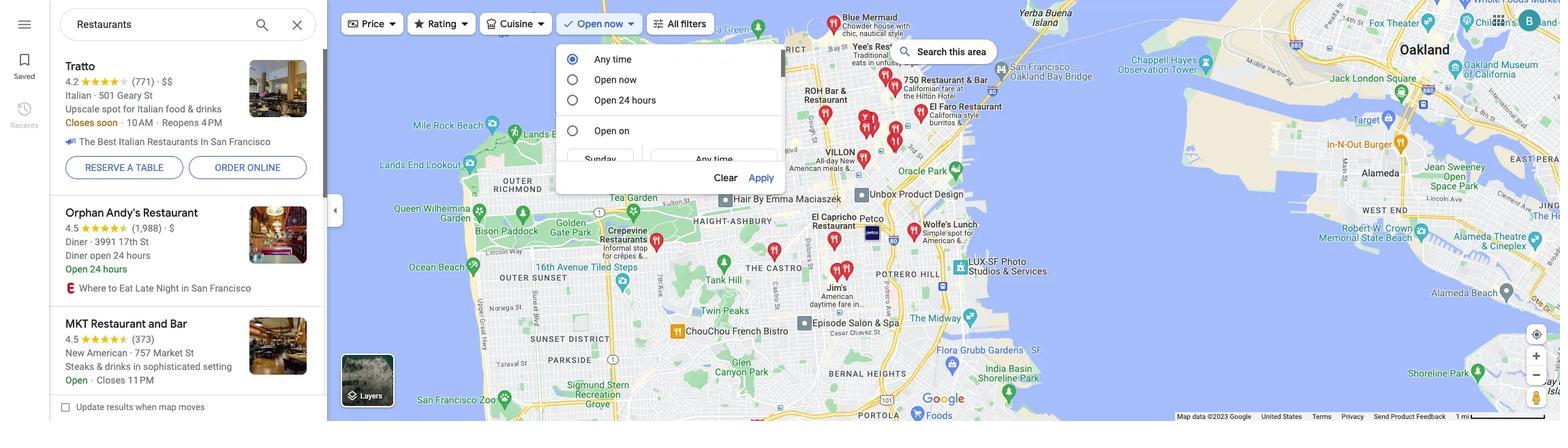 Task type: describe. For each thing, give the bounding box(es) containing it.
hours
[[632, 95, 656, 106]]

rating button
[[408, 9, 476, 39]]

united
[[1262, 413, 1281, 421]]

dialog inside google maps element
[[556, 50, 786, 421]]

search this area button
[[890, 40, 997, 64]]

update
[[76, 402, 104, 412]]

data
[[1193, 413, 1206, 421]]

privacy button
[[1342, 412, 1364, 421]]

Open on radio
[[567, 125, 578, 136]]

map
[[159, 402, 176, 412]]

menu inside google maps element
[[556, 50, 786, 421]]

Sunday radio
[[576, 153, 625, 166]]

united states button
[[1262, 412, 1302, 421]]

table
[[136, 162, 164, 173]]

1 mi
[[1456, 413, 1469, 421]]

moves
[[179, 402, 205, 412]]

collapse side panel image
[[328, 203, 343, 218]]

Update results when map moves checkbox
[[61, 399, 205, 416]]

privacy
[[1342, 413, 1364, 421]]

feedback
[[1417, 413, 1446, 421]]

24
[[619, 95, 630, 106]]

none field inside restaurants field
[[77, 16, 243, 33]]

order online link
[[189, 151, 307, 184]]

price
[[362, 18, 385, 30]]

open on
[[594, 125, 630, 136]]

clear button
[[714, 170, 749, 186]]

reserve
[[85, 162, 125, 173]]

0 horizontal spatial any
[[594, 54, 611, 65]]

Any time radio
[[567, 54, 578, 65]]

united states
[[1262, 413, 1302, 421]]

area
[[968, 46, 987, 57]]

open now button
[[556, 9, 643, 39]]

time inside radio
[[714, 154, 733, 165]]

all
[[668, 18, 679, 30]]

open for open now radio
[[594, 74, 617, 85]]

terms
[[1313, 413, 1332, 421]]

google maps element
[[0, 0, 1560, 421]]

when
[[136, 402, 157, 412]]

cuisine button
[[480, 9, 552, 39]]

0 horizontal spatial any time
[[594, 54, 632, 65]]

layers
[[360, 392, 382, 401]]

online
[[247, 162, 281, 173]]

map
[[1177, 413, 1191, 421]]

1 mi button
[[1456, 413, 1546, 421]]

open now inside menu
[[594, 74, 637, 85]]

all filters button
[[647, 9, 715, 39]]

clear
[[714, 172, 738, 184]]

menu image
[[16, 16, 33, 33]]

list containing saved
[[0, 0, 49, 421]]

states
[[1283, 413, 1302, 421]]

all filters
[[668, 18, 706, 30]]

recents button
[[0, 95, 49, 134]]

filters
[[681, 18, 706, 30]]

open for open on radio in the left of the page
[[594, 125, 617, 136]]

zoom out image
[[1532, 370, 1542, 380]]

rating
[[428, 18, 457, 30]]

Restaurants field
[[60, 8, 316, 42]]



Task type: locate. For each thing, give the bounding box(es) containing it.
product
[[1391, 413, 1415, 421]]

search this area
[[918, 46, 987, 57]]

this
[[950, 46, 965, 57]]

terms button
[[1313, 412, 1332, 421]]

open now
[[577, 18, 623, 30], [594, 74, 637, 85]]

1
[[1456, 413, 1460, 421]]

Any time radio
[[660, 153, 769, 166]]

1 vertical spatial time
[[714, 154, 733, 165]]

any time inside radio
[[696, 154, 733, 165]]

list
[[0, 0, 49, 421]]

open for open 24 hours option
[[594, 95, 617, 106]]

send product feedback
[[1374, 413, 1446, 421]]

1 vertical spatial now
[[619, 74, 637, 85]]

0 vertical spatial time
[[613, 54, 632, 65]]

footer containing map data ©2023 google
[[1177, 412, 1456, 421]]

open
[[577, 18, 602, 30], [594, 74, 617, 85], [594, 95, 617, 106], [594, 125, 617, 136]]

apply button
[[749, 170, 774, 186]]

order
[[215, 162, 245, 173]]

1 horizontal spatial time
[[714, 154, 733, 165]]

open up open 24 hours
[[594, 74, 617, 85]]

saved
[[14, 72, 35, 81]]

open left "on"
[[594, 125, 617, 136]]

on
[[619, 125, 630, 136]]

footer inside google maps element
[[1177, 412, 1456, 421]]

open now up any time option
[[577, 18, 623, 30]]

now left the all
[[604, 18, 623, 30]]

1 horizontal spatial any time
[[696, 154, 733, 165]]

cuisine
[[500, 18, 533, 30]]

Open now radio
[[567, 74, 578, 85]]

show your location image
[[1531, 329, 1543, 341]]

now inside popup button
[[604, 18, 623, 30]]

reserve a table
[[85, 162, 164, 173]]

0 vertical spatial any
[[594, 54, 611, 65]]

open 24 hours
[[594, 95, 656, 106]]

send
[[1374, 413, 1390, 421]]

0 vertical spatial now
[[604, 18, 623, 30]]

now up open 24 hours
[[619, 74, 637, 85]]

order online
[[215, 162, 281, 173]]

reserve a table link
[[65, 151, 183, 184]]

dialog containing clear
[[556, 50, 786, 421]]

1 vertical spatial any
[[696, 154, 712, 165]]

results
[[107, 402, 133, 412]]

any time up clear
[[696, 154, 733, 165]]

time up clear
[[714, 154, 733, 165]]

results for restaurants feed
[[49, 49, 327, 421]]

any
[[594, 54, 611, 65], [696, 154, 712, 165]]

send product feedback button
[[1374, 412, 1446, 421]]

None field
[[77, 16, 243, 33]]

©2023
[[1208, 413, 1229, 421]]

open left 24 on the left top
[[594, 95, 617, 106]]

0 horizontal spatial time
[[613, 54, 632, 65]]

open up any time option
[[577, 18, 602, 30]]

a
[[127, 162, 133, 173]]

footer
[[1177, 412, 1456, 421]]

price button
[[342, 9, 404, 39]]

time up 24 on the left top
[[613, 54, 632, 65]]

any time
[[594, 54, 632, 65], [696, 154, 733, 165]]

saved button
[[0, 46, 49, 85]]

dialog
[[556, 50, 786, 421]]

None search field
[[60, 8, 316, 42]]

time
[[613, 54, 632, 65], [714, 154, 733, 165]]

0 vertical spatial open now
[[577, 18, 623, 30]]

sunday
[[585, 154, 616, 165]]

now
[[604, 18, 623, 30], [619, 74, 637, 85]]

map data ©2023 google
[[1177, 413, 1252, 421]]

menu
[[556, 50, 786, 421]]

zoom in image
[[1532, 351, 1542, 361]]

apply
[[749, 172, 774, 184]]

open now up 24 on the left top
[[594, 74, 637, 85]]

0 vertical spatial any time
[[594, 54, 632, 65]]

open inside popup button
[[577, 18, 602, 30]]

open now inside popup button
[[577, 18, 623, 30]]

recents
[[10, 121, 39, 130]]

Open 24 hours radio
[[567, 95, 578, 106]]

1 horizontal spatial any
[[696, 154, 712, 165]]

now inside menu
[[619, 74, 637, 85]]

any time down open now popup button
[[594, 54, 632, 65]]

show street view coverage image
[[1527, 387, 1547, 408]]

google
[[1230, 413, 1252, 421]]

update results when map moves
[[76, 402, 205, 412]]

search
[[918, 46, 947, 57]]

menu containing any time
[[556, 50, 786, 421]]

none search field inside google maps element
[[60, 8, 316, 42]]

mi
[[1462, 413, 1469, 421]]

1 vertical spatial open now
[[594, 74, 637, 85]]

1 vertical spatial any time
[[696, 154, 733, 165]]

any inside radio
[[696, 154, 712, 165]]



Task type: vqa. For each thing, say whether or not it's contained in the screenshot.
total duration 2 hr 42 min. element to the top
no



